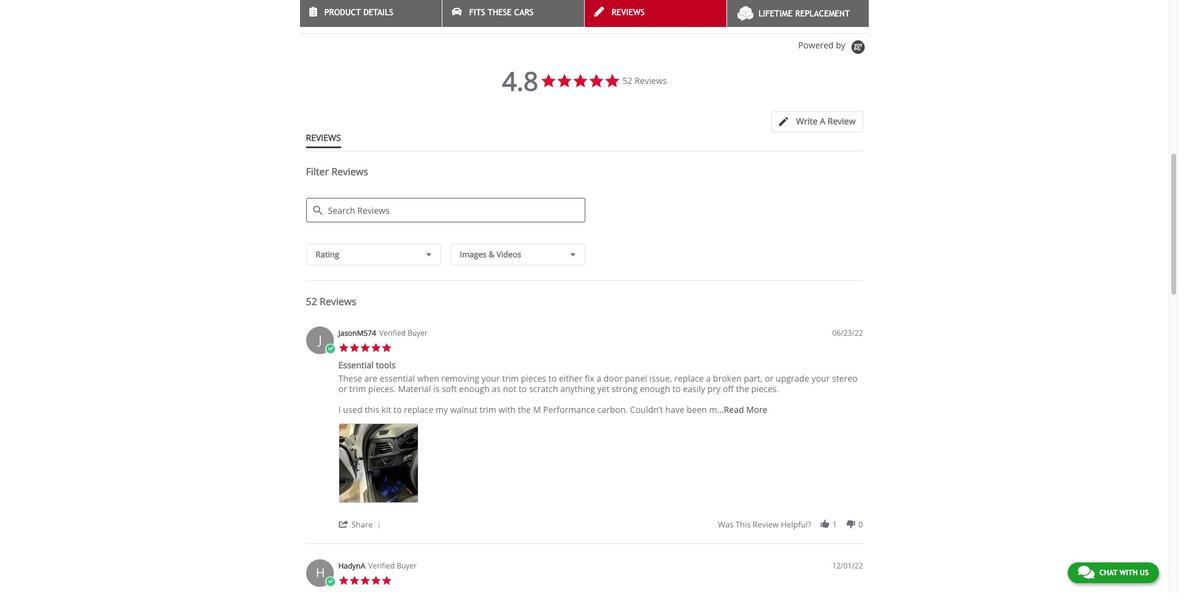Task type: vqa. For each thing, say whether or not it's contained in the screenshot.
Special inside the "Super Diesel Additive - 300mL Reduces wear of fuel pump while improving engine performance and emissions This item is classified as Hazardous Materials and requires special shipping and handling. We cannot ship this item out of the US or with priority"
no



Task type: describe. For each thing, give the bounding box(es) containing it.
2 a from the left
[[706, 373, 711, 384]]

my
[[436, 404, 448, 416]]

2 pieces. from the left
[[751, 383, 779, 395]]

2 enough from the left
[[640, 383, 670, 395]]

1
[[832, 519, 837, 530]]

by
[[836, 40, 845, 51]]

carbon.
[[597, 404, 628, 416]]

1 vertical spatial 52 reviews
[[306, 295, 356, 309]]

soft
[[442, 383, 457, 395]]

list item inside tab panel
[[338, 424, 418, 503]]

couldn't
[[630, 404, 663, 416]]

fits
[[469, 7, 485, 17]]

images & videos
[[460, 249, 521, 260]]

removing
[[441, 373, 479, 384]]

star image for h
[[349, 576, 360, 587]]

0 horizontal spatial this
[[365, 404, 379, 416]]

kit
[[381, 404, 391, 416]]

star image up essential tools
[[360, 343, 371, 354]]

reviews inside heading
[[331, 165, 368, 179]]

12/01/22
[[832, 561, 863, 572]]

write no frame image
[[779, 117, 794, 126]]

verified for h
[[368, 561, 395, 572]]

i
[[338, 404, 341, 416]]

image of review by jasonm574 on 23 jun 2022 number 1 image
[[338, 424, 418, 503]]

essential
[[338, 359, 374, 371]]

1 your from the left
[[482, 373, 500, 384]]

1 a from the left
[[597, 373, 601, 384]]

Search Reviews search field
[[306, 198, 585, 223]]

review date 12/01/22 element
[[832, 561, 863, 572]]

fits these cars
[[469, 7, 534, 17]]

essential tools
[[338, 359, 395, 371]]

...read
[[717, 404, 744, 416]]

images
[[460, 249, 487, 260]]

panel
[[625, 373, 647, 384]]

door
[[604, 373, 623, 384]]

seperator image
[[375, 522, 382, 529]]

product
[[324, 7, 361, 17]]

powered
[[798, 40, 834, 51]]

performance
[[543, 404, 595, 416]]

write a review
[[796, 115, 856, 127]]

1 horizontal spatial 52
[[623, 75, 632, 87]]

group inside tab panel
[[718, 519, 863, 530]]

are
[[364, 373, 377, 384]]

write
[[796, 115, 818, 127]]

used
[[343, 404, 362, 416]]

1 vertical spatial this
[[736, 519, 751, 530]]

down triangle image for rating
[[423, 249, 434, 261]]

chat with us
[[1099, 569, 1149, 578]]

0 horizontal spatial replace
[[404, 404, 433, 416]]

is
[[433, 383, 439, 395]]

hadyna
[[338, 561, 365, 572]]

fix
[[585, 373, 594, 384]]

tab panel containing j
[[300, 321, 869, 594]]

1 horizontal spatial with
[[1119, 569, 1138, 578]]

filter reviews
[[306, 165, 368, 179]]

pry
[[707, 383, 720, 395]]

2 horizontal spatial trim
[[502, 373, 519, 384]]

these are essential when removing your trim pieces to either fix a door panel issue, replace a broken part, or upgrade your stereo or trim pieces. material is soft enough as not to scratch anything yet strong enough to easily pry off the pieces.
[[338, 373, 857, 395]]

0
[[858, 519, 863, 530]]

a
[[820, 115, 825, 127]]

yet
[[597, 383, 609, 395]]

walnut
[[450, 404, 477, 416]]

issue,
[[649, 373, 672, 384]]

have
[[665, 404, 684, 416]]

vote up review by jasonm574 on 23 jun 2022 image
[[820, 519, 830, 530]]

material
[[398, 383, 431, 395]]

chat with us link
[[1067, 563, 1159, 584]]

share button
[[338, 519, 385, 530]]

0 horizontal spatial the
[[518, 404, 531, 416]]

easily
[[683, 383, 705, 395]]

1 enough from the left
[[459, 383, 490, 395]]

1 pieces. from the left
[[368, 383, 396, 395]]

to left either
[[548, 373, 557, 384]]

anything
[[560, 383, 595, 395]]

videos
[[496, 249, 521, 260]]

jasonm574
[[338, 328, 376, 339]]

part,
[[744, 373, 763, 384]]

was this review helpful?
[[718, 519, 811, 530]]

scratch
[[529, 383, 558, 395]]

h
[[316, 565, 325, 581]]

verified buyer heading for h
[[368, 561, 417, 572]]

powered by
[[798, 40, 848, 51]]

to left easily
[[672, 383, 681, 395]]



Task type: locate. For each thing, give the bounding box(es) containing it.
1 vertical spatial with
[[1119, 569, 1138, 578]]

powered by link
[[798, 40, 869, 55]]

list item
[[338, 424, 418, 503]]

0 horizontal spatial pieces.
[[368, 383, 396, 395]]

the right off
[[736, 383, 749, 395]]

replace inside these are essential when removing your trim pieces to either fix a door panel issue, replace a broken part, or upgrade your stereo or trim pieces. material is soft enough as not to scratch anything yet strong enough to easily pry off the pieces.
[[674, 373, 704, 384]]

tools
[[376, 359, 395, 371]]

buyer up when
[[407, 328, 428, 339]]

enough left as
[[459, 383, 490, 395]]

1 vertical spatial buyer
[[397, 561, 417, 572]]

star image down jasonm574
[[349, 343, 360, 354]]

your
[[482, 373, 500, 384], [812, 373, 830, 384]]

replace down material
[[404, 404, 433, 416]]

these down essential
[[338, 373, 362, 384]]

fits these cars link
[[442, 0, 584, 27]]

1 horizontal spatial trim
[[480, 404, 496, 416]]

enough
[[459, 383, 490, 395], [640, 383, 670, 395]]

replace
[[674, 373, 704, 384], [404, 404, 433, 416]]

verified for j
[[379, 328, 406, 339]]

1 down triangle image from the left
[[423, 249, 434, 261]]

these
[[488, 7, 512, 17], [338, 373, 362, 384]]

either
[[559, 373, 583, 384]]

trim up the used at the bottom of page
[[349, 383, 366, 395]]

0 horizontal spatial trim
[[349, 383, 366, 395]]

2 down triangle image from the left
[[568, 249, 578, 261]]

vote down review by jasonm574 on 23 jun 2022 image
[[845, 519, 856, 530]]

filter reviews heading
[[306, 165, 863, 189]]

verified right hadyna at the left
[[368, 561, 395, 572]]

circle checkmark image
[[325, 577, 336, 588]]

1 vertical spatial 52
[[306, 295, 317, 309]]

jasonm574 verified buyer
[[338, 328, 428, 339]]

review
[[828, 115, 856, 127]]

4.8 star rating element
[[502, 63, 538, 98]]

review date 06/23/22 element
[[832, 328, 863, 339]]

off
[[723, 383, 734, 395]]

0 horizontal spatial these
[[338, 373, 362, 384]]

star image
[[349, 343, 360, 354], [360, 343, 371, 354], [349, 576, 360, 587]]

group
[[718, 519, 863, 530]]

1 vertical spatial verified
[[368, 561, 395, 572]]

upgrade
[[776, 373, 809, 384]]

the inside these are essential when removing your trim pieces to either fix a door panel issue, replace a broken part, or upgrade your stereo or trim pieces. material is soft enough as not to scratch anything yet strong enough to easily pry off the pieces.
[[736, 383, 749, 395]]

1 horizontal spatial this
[[736, 519, 751, 530]]

us
[[1140, 569, 1149, 578]]

star image
[[338, 343, 349, 354], [371, 343, 381, 354], [381, 343, 392, 354], [338, 576, 349, 587], [360, 576, 371, 587], [371, 576, 381, 587], [381, 576, 392, 587]]

2 your from the left
[[812, 373, 830, 384]]

4.8
[[502, 63, 538, 98]]

0 horizontal spatial with
[[498, 404, 516, 416]]

your left not
[[482, 373, 500, 384]]

pieces. up more
[[751, 383, 779, 395]]

these inside these are essential when removing your trim pieces to either fix a door panel issue, replace a broken part, or upgrade your stereo or trim pieces. material is soft enough as not to scratch anything yet strong enough to easily pry off the pieces.
[[338, 373, 362, 384]]

chat
[[1099, 569, 1117, 578]]

or
[[765, 373, 774, 384], [338, 383, 347, 395]]

a right easily
[[706, 373, 711, 384]]

06/23/22
[[832, 328, 863, 339]]

0 horizontal spatial enough
[[459, 383, 490, 395]]

0 horizontal spatial down triangle image
[[423, 249, 434, 261]]

0 vertical spatial 52
[[623, 75, 632, 87]]

to right not
[[519, 383, 527, 395]]

rating
[[316, 249, 339, 260]]

verified
[[379, 328, 406, 339], [368, 561, 395, 572]]

hadyna verified buyer
[[338, 561, 417, 572]]

buyer right hadyna at the left
[[397, 561, 417, 572]]

0 vertical spatial these
[[488, 7, 512, 17]]

essential
[[380, 373, 415, 384]]

0 horizontal spatial a
[[597, 373, 601, 384]]

tab panel
[[300, 321, 869, 594]]

pieces. up kit
[[368, 383, 396, 395]]

to right kit
[[393, 404, 402, 416]]

these right fits
[[488, 7, 512, 17]]

1 horizontal spatial these
[[488, 7, 512, 17]]

with down not
[[498, 404, 516, 416]]

pieces.
[[368, 383, 396, 395], [751, 383, 779, 395]]

...read more button
[[717, 404, 767, 416]]

verified buyer heading for j
[[379, 328, 428, 339]]

down triangle image for images & videos
[[568, 249, 578, 261]]

a
[[597, 373, 601, 384], [706, 373, 711, 384]]

more
[[746, 404, 767, 416]]

0 vertical spatial the
[[736, 383, 749, 395]]

the left the m
[[518, 404, 531, 416]]

group containing was this review helpful?
[[718, 519, 863, 530]]

with left us
[[1119, 569, 1138, 578]]

down triangle image inside "images & videos" field
[[568, 249, 578, 261]]

down triangle image inside 'rating filter' field
[[423, 249, 434, 261]]

magnifying glass image
[[313, 206, 322, 215]]

was
[[718, 519, 733, 530]]

cars
[[514, 7, 534, 17]]

verified buyer heading
[[379, 328, 428, 339], [368, 561, 417, 572]]

lifetime replacement link
[[727, 0, 868, 27]]

Rating Filter field
[[306, 244, 441, 266]]

0 vertical spatial with
[[498, 404, 516, 416]]

with inside tab panel
[[498, 404, 516, 416]]

0 horizontal spatial your
[[482, 373, 500, 384]]

buyer
[[407, 328, 428, 339], [397, 561, 417, 572]]

1 horizontal spatial enough
[[640, 383, 670, 395]]

j
[[319, 332, 322, 349]]

pieces
[[521, 373, 546, 384]]

with
[[498, 404, 516, 416], [1119, 569, 1138, 578]]

strong
[[612, 383, 637, 395]]

i used this kit to replace my walnut trim with the m performance carbon. couldn't have been m ...read more
[[338, 404, 767, 416]]

0 vertical spatial buyer
[[407, 328, 428, 339]]

enough up "couldn't" at the bottom of the page
[[640, 383, 670, 395]]

comments image
[[1078, 566, 1094, 580]]

not
[[503, 383, 516, 395]]

1 horizontal spatial 52 reviews
[[623, 75, 667, 87]]

details
[[363, 7, 393, 17]]

verified up tools
[[379, 328, 406, 339]]

0 horizontal spatial or
[[338, 383, 347, 395]]

buyer for j
[[407, 328, 428, 339]]

52
[[623, 75, 632, 87], [306, 295, 317, 309]]

replacement
[[795, 9, 850, 18]]

0 vertical spatial replace
[[674, 373, 704, 384]]

0 vertical spatial verified buyer heading
[[379, 328, 428, 339]]

your left stereo at bottom
[[812, 373, 830, 384]]

circle checkmark image
[[325, 344, 336, 355]]

share image
[[338, 519, 349, 530]]

down triangle image
[[423, 249, 434, 261], [568, 249, 578, 261]]

reviews link
[[584, 0, 726, 27]]

or right "part,"
[[765, 373, 774, 384]]

1 vertical spatial replace
[[404, 404, 433, 416]]

0 vertical spatial verified
[[379, 328, 406, 339]]

review
[[753, 519, 779, 530]]

star image for j
[[349, 343, 360, 354]]

1 horizontal spatial the
[[736, 383, 749, 395]]

1 vertical spatial verified buyer heading
[[368, 561, 417, 572]]

helpful?
[[781, 519, 811, 530]]

buyer for h
[[397, 561, 417, 572]]

verified buyer heading up tools
[[379, 328, 428, 339]]

m
[[709, 404, 717, 416]]

a right fix
[[597, 373, 601, 384]]

0 vertical spatial 52 reviews
[[623, 75, 667, 87]]

replace left pry at bottom right
[[674, 373, 704, 384]]

1 horizontal spatial your
[[812, 373, 830, 384]]

this
[[365, 404, 379, 416], [736, 519, 751, 530]]

or up i
[[338, 383, 347, 395]]

0 horizontal spatial 52
[[306, 295, 317, 309]]

verified buyer heading right hadyna at the left
[[368, 561, 417, 572]]

filter
[[306, 165, 329, 179]]

product details link
[[300, 0, 441, 27]]

stereo
[[832, 373, 857, 384]]

1 horizontal spatial a
[[706, 373, 711, 384]]

been
[[687, 404, 707, 416]]

as
[[492, 383, 501, 395]]

reviews
[[306, 132, 341, 144]]

1 vertical spatial these
[[338, 373, 362, 384]]

0 horizontal spatial 52 reviews
[[306, 295, 356, 309]]

trim
[[502, 373, 519, 384], [349, 383, 366, 395], [480, 404, 496, 416]]

52 reviews
[[623, 75, 667, 87], [306, 295, 356, 309]]

1 horizontal spatial down triangle image
[[568, 249, 578, 261]]

when
[[417, 373, 439, 384]]

this right 'was'
[[736, 519, 751, 530]]

this left kit
[[365, 404, 379, 416]]

0 vertical spatial this
[[365, 404, 379, 416]]

product details
[[324, 7, 393, 17]]

essential tools heading
[[338, 359, 395, 373]]

star image down hadyna at the left
[[349, 576, 360, 587]]

&
[[489, 249, 494, 260]]

m
[[533, 404, 541, 416]]

1 horizontal spatial pieces.
[[751, 383, 779, 395]]

write a review button
[[772, 111, 863, 133]]

1 vertical spatial the
[[518, 404, 531, 416]]

lifetime
[[759, 9, 793, 18]]

1 horizontal spatial or
[[765, 373, 774, 384]]

lifetime replacement
[[759, 9, 850, 18]]

trim down as
[[480, 404, 496, 416]]

trim right as
[[502, 373, 519, 384]]

to
[[548, 373, 557, 384], [519, 383, 527, 395], [672, 383, 681, 395], [393, 404, 402, 416]]

Images & Videos Filter field
[[450, 244, 585, 266]]

share
[[351, 519, 373, 530]]

broken
[[713, 373, 742, 384]]

1 horizontal spatial replace
[[674, 373, 704, 384]]



